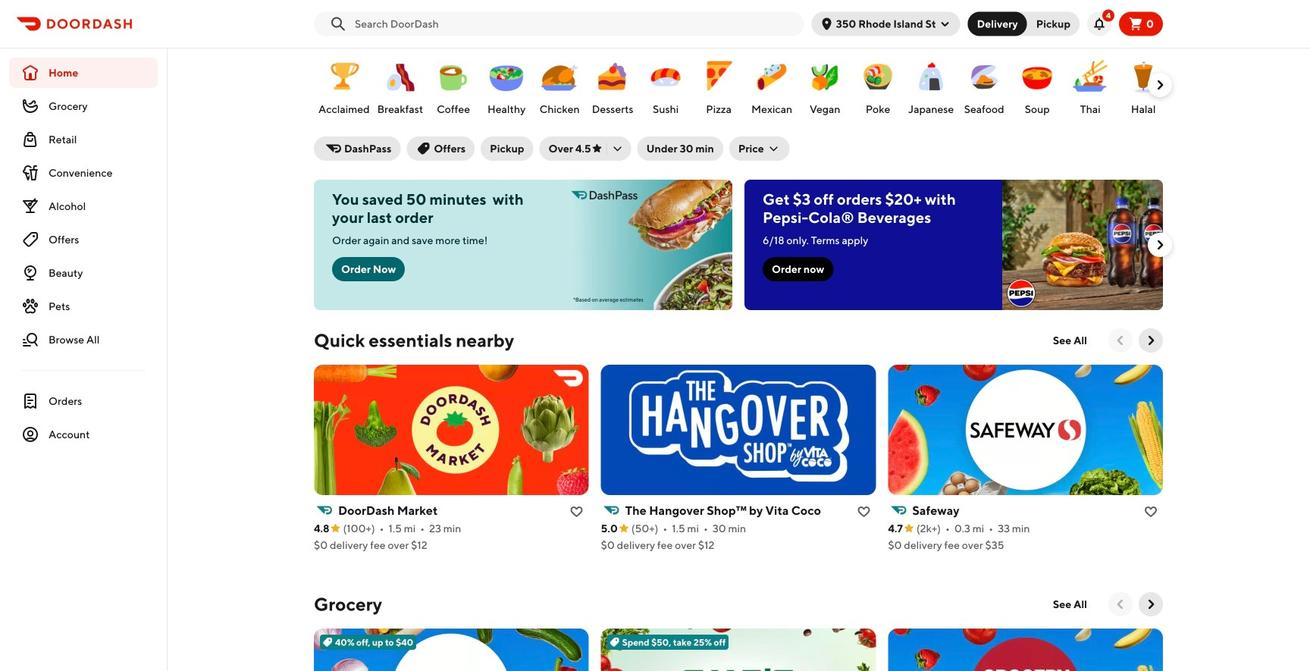 Task type: vqa. For each thing, say whether or not it's contained in the screenshot.
Next button of carousel icon
yes



Task type: locate. For each thing, give the bounding box(es) containing it.
None button
[[968, 12, 1027, 36], [1018, 12, 1080, 36], [968, 12, 1027, 36], [1018, 12, 1080, 36]]

next button of carousel image
[[1153, 77, 1168, 93], [1153, 237, 1168, 252]]

1 vertical spatial next button of carousel image
[[1153, 237, 1168, 252]]

0 vertical spatial next button of carousel image
[[1143, 333, 1159, 348]]

1 next button of carousel image from the top
[[1153, 77, 1168, 93]]

1 next button of carousel image from the top
[[1143, 333, 1159, 348]]

1 vertical spatial next button of carousel image
[[1143, 597, 1159, 612]]

1 horizontal spatial click to add this store to your saved list image
[[1145, 506, 1157, 518]]

notification bell image
[[1093, 18, 1106, 30]]

next button of carousel image
[[1143, 333, 1159, 348], [1143, 597, 1159, 612]]

previous button of carousel image
[[1113, 597, 1128, 612]]

2 click to add this store to your saved list image from the left
[[1145, 506, 1157, 518]]

next button of carousel image right previous button of carousel icon
[[1143, 333, 1159, 348]]

0 horizontal spatial click to add this store to your saved list image
[[858, 506, 870, 518]]

next button of carousel image right previous button of carousel image
[[1143, 597, 1159, 612]]

0 vertical spatial next button of carousel image
[[1153, 77, 1168, 93]]

2 next button of carousel image from the top
[[1143, 597, 1159, 612]]

click to add this store to your saved list image
[[858, 506, 870, 518], [1145, 506, 1157, 518]]

click to add this store to your saved list image
[[571, 506, 583, 518]]

previous button of carousel image
[[1113, 333, 1128, 348]]



Task type: describe. For each thing, give the bounding box(es) containing it.
2 next button of carousel image from the top
[[1153, 237, 1168, 252]]

next button of carousel image for previous button of carousel image
[[1143, 597, 1159, 612]]

Store search: begin typing to search for stores available on DoorDash text field
[[355, 16, 795, 31]]

toggle order method (delivery or pickup) option group
[[968, 12, 1080, 36]]

1 click to add this store to your saved list image from the left
[[858, 506, 870, 518]]

next button of carousel image for previous button of carousel icon
[[1143, 333, 1159, 348]]



